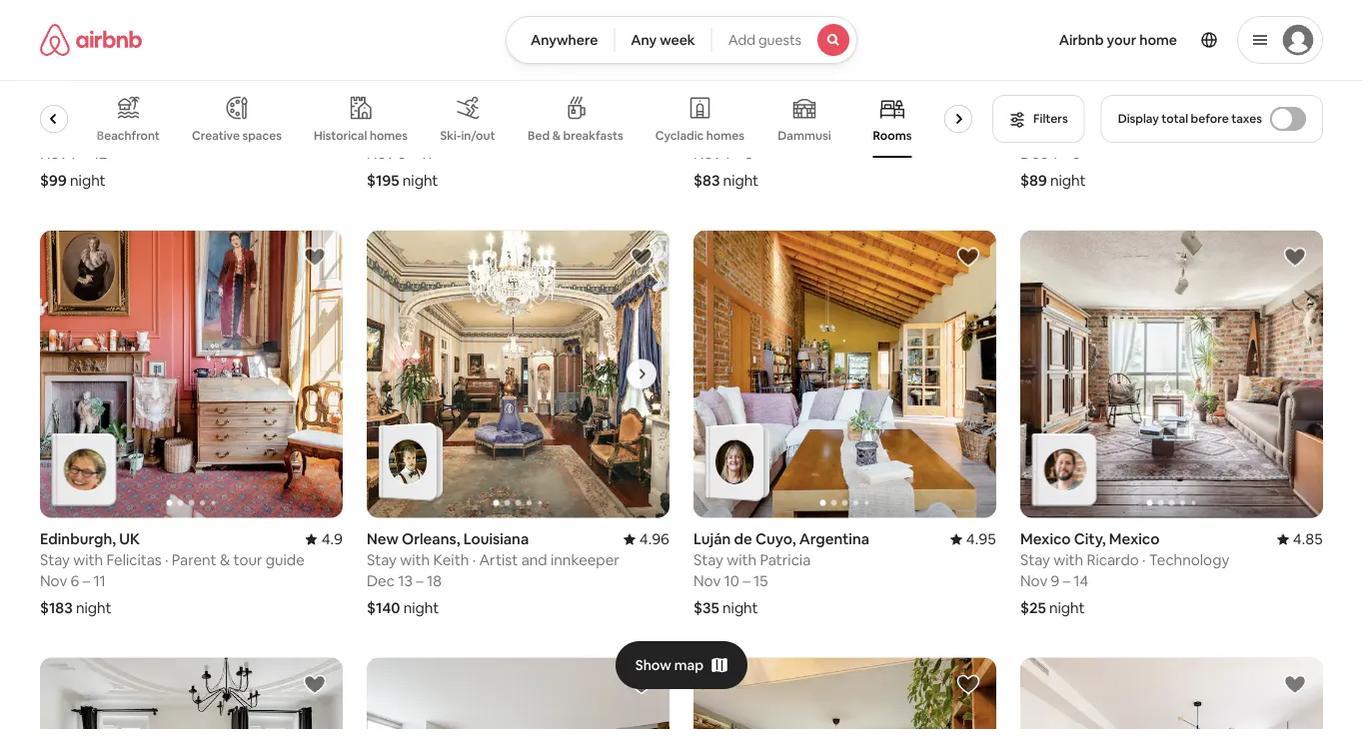 Task type: vqa. For each thing, say whether or not it's contained in the screenshot.
GUIDE
yes



Task type: locate. For each thing, give the bounding box(es) containing it.
1 horizontal spatial 11
[[420, 144, 433, 163]]

night inside new orleans, louisiana stay with keith · artist and innkeeper dec 13 – 18 $140 night
[[403, 599, 439, 618]]

stay down "carlisle,"
[[367, 123, 397, 142]]

before
[[1191, 111, 1229, 126]]

italy
[[758, 102, 789, 121]]

· right keith
[[472, 551, 476, 570]]

stay
[[40, 123, 70, 142], [367, 123, 397, 142], [694, 123, 724, 142], [1021, 123, 1050, 142], [40, 551, 70, 570], [367, 551, 397, 570], [694, 551, 724, 570], [1021, 551, 1050, 570]]

$195
[[367, 171, 399, 190]]

– left 15
[[743, 572, 750, 591]]

– down "carlisle,"
[[409, 144, 417, 163]]

stay down luján
[[694, 551, 724, 570]]

city, up stay with werner
[[94, 102, 126, 121]]

15
[[754, 572, 768, 591]]

$35
[[694, 599, 719, 618]]

with down "carlisle,"
[[400, 123, 430, 142]]

· left parent
[[165, 551, 168, 570]]

1 inside "barcelona, spain stay with antonella · beauty dec 1 – 6 $89 night"
[[1052, 144, 1058, 163]]

nov down the cycladic homes
[[694, 144, 721, 163]]

1 vertical spatial city,
[[1074, 530, 1106, 549]]

1 horizontal spatial city,
[[1074, 530, 1106, 549]]

nov left 10
[[694, 572, 721, 591]]

6 up the $183
[[71, 572, 79, 591]]

night down the 18 in the left bottom of the page
[[403, 599, 439, 618]]

1 horizontal spatial homes
[[706, 128, 745, 143]]

– inside luján de cuyo, argentina stay with patricia nov 10 – 15 $35 night
[[743, 572, 750, 591]]

dec left 13
[[367, 572, 395, 591]]

bed
[[528, 128, 550, 143]]

creative spaces
[[192, 128, 282, 143]]

homes down palermo,
[[706, 128, 745, 143]]

with
[[73, 123, 103, 142], [400, 123, 430, 142], [727, 123, 757, 142], [1054, 123, 1084, 142], [73, 551, 103, 570], [400, 551, 430, 570], [727, 551, 757, 570], [1054, 551, 1084, 570]]

dammusi
[[778, 128, 831, 143]]

– down edinburgh,
[[83, 572, 90, 591]]

guests
[[759, 31, 802, 49]]

palermo,
[[694, 102, 755, 121]]

stay inside "barcelona, spain stay with antonella · beauty dec 1 – 6 $89 night"
[[1021, 123, 1050, 142]]

city, for mexico city, mexico
[[94, 102, 126, 121]]

edinburgh,
[[40, 530, 116, 549]]

group
[[40, 0, 343, 90], [367, 0, 670, 90], [694, 0, 997, 90], [1021, 0, 1323, 90], [9, 80, 981, 158], [40, 230, 343, 518], [367, 230, 670, 518], [694, 230, 997, 518], [1021, 230, 1323, 518], [40, 658, 343, 730], [367, 658, 670, 730], [694, 658, 997, 730], [1021, 658, 1323, 730]]

1 vertical spatial dec
[[367, 572, 395, 591]]

barcelona, spain stay with antonella · beauty dec 1 – 6 $89 night
[[1021, 102, 1211, 190]]

5.0 out of 5 average rating image
[[1286, 102, 1323, 121]]

with inside new orleans, louisiana stay with keith · artist and innkeeper dec 13 – 18 $140 night
[[400, 551, 430, 570]]

cycladic
[[655, 128, 704, 143]]

1
[[724, 144, 730, 163], [1052, 144, 1058, 163]]

tour
[[233, 551, 262, 570]]

nov left 7
[[40, 144, 67, 163]]

with inside luján de cuyo, argentina stay with patricia nov 10 – 15 $35 night
[[727, 551, 757, 570]]

2 1 from the left
[[1052, 144, 1058, 163]]

with down barcelona, on the top right of page
[[1054, 123, 1084, 142]]

stay down palermo,
[[694, 123, 724, 142]]

mexico up farms
[[40, 102, 91, 121]]

night
[[70, 171, 106, 190], [403, 171, 438, 190], [723, 171, 759, 190], [1050, 171, 1086, 190], [76, 599, 111, 618], [403, 599, 439, 618], [723, 599, 758, 618], [1049, 599, 1085, 618]]

night down 12
[[70, 171, 106, 190]]

night inside mexico city, mexico stay with ricardo · technology nov 9 – 14 $25 night
[[1049, 599, 1085, 618]]

& inside group
[[552, 128, 561, 143]]

dec inside new orleans, louisiana stay with keith · artist and innkeeper dec 13 – 18 $140 night
[[367, 572, 395, 591]]

– inside carlisle, pennsylvania stay with russell nov 6 – 11 $195 night
[[409, 144, 417, 163]]

· right 'gabriele'
[[890, 123, 893, 142]]

nov up the $183
[[40, 572, 67, 591]]

– down the cycladic homes
[[734, 144, 741, 163]]

group containing historical homes
[[9, 80, 981, 158]]

taxes
[[1232, 111, 1262, 126]]

0 vertical spatial 11
[[420, 144, 433, 163]]

1 vertical spatial artist
[[479, 551, 518, 570]]

– inside new orleans, louisiana stay with keith · artist and innkeeper dec 13 – 18 $140 night
[[416, 572, 424, 591]]

· inside palermo, italy stay with gandolfo gabriele · artist nov 1 – 6 $83 night
[[890, 123, 893, 142]]

night right $195
[[403, 171, 438, 190]]

· left total
[[1156, 123, 1160, 142]]

nov left 9 on the right
[[1021, 572, 1048, 591]]

0 horizontal spatial 1
[[724, 144, 730, 163]]

None search field
[[506, 16, 858, 64]]

1 down filters
[[1052, 144, 1058, 163]]

· inside edinburgh, uk stay with felicitas · parent & tour guide nov 6 – 11 $183 night
[[165, 551, 168, 570]]

1 horizontal spatial artist
[[896, 123, 935, 142]]

1 horizontal spatial &
[[552, 128, 561, 143]]

& right bed
[[552, 128, 561, 143]]

·
[[890, 123, 893, 142], [1156, 123, 1160, 142], [165, 551, 168, 570], [472, 551, 476, 570], [1142, 551, 1146, 570]]

stay inside new orleans, louisiana stay with keith · artist and innkeeper dec 13 – 18 $140 night
[[367, 551, 397, 570]]

city, inside mexico city, mexico stay with ricardo · technology nov 9 – 14 $25 night
[[1074, 530, 1106, 549]]

profile element
[[882, 0, 1323, 80]]

night inside nov 7 – 12 $99 night
[[70, 171, 106, 190]]

with inside palermo, italy stay with gandolfo gabriele · artist nov 1 – 6 $83 night
[[727, 123, 757, 142]]

7
[[71, 144, 79, 163]]

– right 7
[[82, 144, 89, 163]]

1 horizontal spatial dec
[[1021, 144, 1048, 163]]

· inside new orleans, louisiana stay with keith · artist and innkeeper dec 13 – 18 $140 night
[[472, 551, 476, 570]]

display total before taxes button
[[1101, 95, 1323, 143]]

4.9 out of 5 average rating image
[[306, 530, 343, 549]]

– down filters
[[1061, 144, 1069, 163]]

night inside luján de cuyo, argentina stay with patricia nov 10 – 15 $35 night
[[723, 599, 758, 618]]

6 down palermo,
[[745, 144, 753, 163]]

0 vertical spatial dec
[[1021, 144, 1048, 163]]

home
[[1140, 31, 1177, 49]]

night right the $183
[[76, 599, 111, 618]]

0 horizontal spatial dec
[[367, 572, 395, 591]]

artist inside palermo, italy stay with gandolfo gabriele · artist nov 1 – 6 $83 night
[[896, 123, 935, 142]]

with inside mexico city, mexico stay with ricardo · technology nov 9 – 14 $25 night
[[1054, 551, 1084, 570]]

nov inside luján de cuyo, argentina stay with patricia nov 10 – 15 $35 night
[[694, 572, 721, 591]]

city,
[[94, 102, 126, 121], [1074, 530, 1106, 549]]

4.85 out of 5 average rating image
[[1277, 530, 1323, 549]]

0 horizontal spatial artist
[[479, 551, 518, 570]]

barcelona,
[[1021, 102, 1094, 121]]

0 horizontal spatial homes
[[370, 128, 408, 143]]

1 down the cycladic homes
[[724, 144, 730, 163]]

stay down edinburgh,
[[40, 551, 70, 570]]

stay up $25
[[1021, 551, 1050, 570]]

stay inside mexico city, mexico stay with ricardo · technology nov 9 – 14 $25 night
[[1021, 551, 1050, 570]]

1 vertical spatial 11
[[93, 572, 106, 591]]

airbnb your home link
[[1047, 19, 1189, 61]]

&
[[552, 128, 561, 143], [220, 551, 230, 570]]

· right ricardo
[[1142, 551, 1146, 570]]

$89
[[1021, 171, 1047, 190]]

4.95
[[966, 530, 997, 549]]

· inside "barcelona, spain stay with antonella · beauty dec 1 – 6 $89 night"
[[1156, 123, 1160, 142]]

historical
[[314, 128, 367, 143]]

luján de cuyo, argentina stay with patricia nov 10 – 15 $35 night
[[694, 530, 870, 618]]

0 horizontal spatial &
[[220, 551, 230, 570]]

any week button
[[614, 16, 712, 64]]

$83
[[694, 171, 720, 190]]

4.95 out of 5 average rating image
[[950, 530, 997, 549]]

6 inside palermo, italy stay with gandolfo gabriele · artist nov 1 – 6 $83 night
[[745, 144, 753, 163]]

with down palermo,
[[727, 123, 757, 142]]

11 inside edinburgh, uk stay with felicitas · parent & tour guide nov 6 – 11 $183 night
[[93, 572, 106, 591]]

farms
[[20, 128, 54, 143]]

week
[[660, 31, 695, 49]]

antonella
[[1087, 123, 1153, 142]]

mexico city, mexico stay with ricardo · technology nov 9 – 14 $25 night
[[1021, 530, 1230, 618]]

nov inside carlisle, pennsylvania stay with russell nov 6 – 11 $195 night
[[367, 144, 394, 163]]

– inside "barcelona, spain stay with antonella · beauty dec 1 – 6 $89 night"
[[1061, 144, 1069, 163]]

1 1 from the left
[[724, 144, 730, 163]]

with down edinburgh,
[[73, 551, 103, 570]]

with up 14 at right
[[1054, 551, 1084, 570]]

0 vertical spatial city,
[[94, 102, 126, 121]]

stay down barcelona, on the top right of page
[[1021, 123, 1050, 142]]

spain
[[1098, 102, 1136, 121]]

dec up '$89'
[[1021, 144, 1048, 163]]

ski-in/out
[[440, 128, 495, 143]]

5.0
[[1302, 102, 1323, 121]]

–
[[82, 144, 89, 163], [409, 144, 417, 163], [734, 144, 741, 163], [1061, 144, 1069, 163], [83, 572, 90, 591], [416, 572, 424, 591], [743, 572, 750, 591], [1063, 572, 1071, 591]]

louisiana
[[463, 530, 529, 549]]

artist inside new orleans, louisiana stay with keith · artist and innkeeper dec 13 – 18 $140 night
[[479, 551, 518, 570]]

artist
[[896, 123, 935, 142], [479, 551, 518, 570]]

nov inside palermo, italy stay with gandolfo gabriele · artist nov 1 – 6 $83 night
[[694, 144, 721, 163]]

mexico up 9 on the right
[[1021, 530, 1071, 549]]

cuyo,
[[756, 530, 796, 549]]

stay down new
[[367, 551, 397, 570]]

total
[[1162, 111, 1188, 126]]

0 horizontal spatial 11
[[93, 572, 106, 591]]

– right 13
[[416, 572, 424, 591]]

0 vertical spatial &
[[552, 128, 561, 143]]

night inside "barcelona, spain stay with antonella · beauty dec 1 – 6 $89 night"
[[1050, 171, 1086, 190]]

night right the "$83"
[[723, 171, 759, 190]]

& left tour
[[220, 551, 230, 570]]

stay with werner
[[40, 123, 158, 142]]

1 vertical spatial &
[[220, 551, 230, 570]]

stay inside luján de cuyo, argentina stay with patricia nov 10 – 15 $35 night
[[694, 551, 724, 570]]

show map
[[635, 657, 704, 675]]

– inside nov 7 – 12 $99 night
[[82, 144, 89, 163]]

artist right 'gabriele'
[[896, 123, 935, 142]]

6 up $195
[[397, 144, 406, 163]]

night down 9 on the right
[[1049, 599, 1085, 618]]

innkeeper
[[551, 551, 620, 570]]

6 down barcelona, on the top right of page
[[1072, 144, 1081, 163]]

homes down "carlisle,"
[[370, 128, 408, 143]]

city, for mexico city, mexico stay with ricardo · technology nov 9 – 14 $25 night
[[1074, 530, 1106, 549]]

nov down historical homes
[[367, 144, 394, 163]]

werner
[[106, 123, 158, 142]]

homes
[[370, 128, 408, 143], [706, 128, 745, 143]]

4.84
[[966, 102, 997, 121]]

add to wishlist: edinburgh, uk image
[[303, 245, 327, 269]]

1 horizontal spatial 1
[[1052, 144, 1058, 163]]

beachfront
[[97, 128, 160, 143]]

0 vertical spatial artist
[[896, 123, 935, 142]]

gandolfo
[[760, 123, 825, 142]]

carlisle, pennsylvania stay with russell nov 6 – 11 $195 night
[[367, 102, 516, 190]]

cycladic homes
[[655, 128, 745, 143]]

new orleans, louisiana stay with keith · artist and innkeeper dec 13 – 18 $140 night
[[367, 530, 620, 618]]

9
[[1051, 572, 1060, 591]]

filters
[[1034, 111, 1068, 126]]

4.84 out of 5 average rating image
[[950, 102, 997, 121]]

with up 13
[[400, 551, 430, 570]]

11
[[420, 144, 433, 163], [93, 572, 106, 591]]

keith
[[433, 551, 469, 570]]

0 horizontal spatial city,
[[94, 102, 126, 121]]

display total before taxes
[[1118, 111, 1262, 126]]

with down de
[[727, 551, 757, 570]]

· for new orleans, louisiana stay with keith · artist and innkeeper dec 13 – 18 $140 night
[[472, 551, 476, 570]]

$140
[[367, 599, 400, 618]]

artist down "louisiana"
[[479, 551, 518, 570]]

homes for historical homes
[[370, 128, 408, 143]]

· inside mexico city, mexico stay with ricardo · technology nov 9 – 14 $25 night
[[1142, 551, 1146, 570]]

city, up ricardo
[[1074, 530, 1106, 549]]

· for palermo, italy stay with gandolfo gabriele · artist nov 1 – 6 $83 night
[[890, 123, 893, 142]]

add to wishlist: københavn, denmark image
[[630, 673, 654, 697]]

night down 10
[[723, 599, 758, 618]]

with inside carlisle, pennsylvania stay with russell nov 6 – 11 $195 night
[[400, 123, 430, 142]]

nov
[[40, 144, 67, 163], [367, 144, 394, 163], [694, 144, 721, 163], [40, 572, 67, 591], [694, 572, 721, 591], [1021, 572, 1048, 591]]

edinburgh, uk stay with felicitas · parent & tour guide nov 6 – 11 $183 night
[[40, 530, 305, 618]]

– right 9 on the right
[[1063, 572, 1071, 591]]

night right '$89'
[[1050, 171, 1086, 190]]

mexico
[[40, 102, 91, 121], [129, 102, 179, 121], [1021, 530, 1071, 549], [1109, 530, 1160, 549]]

10
[[724, 572, 739, 591]]



Task type: describe. For each thing, give the bounding box(es) containing it.
show
[[635, 657, 671, 675]]

add to wishlist: luján de cuyo, argentina image
[[957, 245, 981, 269]]

nov 7 – 12 $99 night
[[40, 144, 107, 190]]

with inside edinburgh, uk stay with felicitas · parent & tour guide nov 6 – 11 $183 night
[[73, 551, 103, 570]]

4.85
[[1293, 530, 1323, 549]]

and
[[521, 551, 547, 570]]

carlisle,
[[367, 102, 422, 121]]

cxo
[[168, 123, 195, 142]]

night inside carlisle, pennsylvania stay with russell nov 6 – 11 $195 night
[[403, 171, 438, 190]]

6 inside edinburgh, uk stay with felicitas · parent & tour guide nov 6 – 11 $183 night
[[71, 572, 79, 591]]

spaces
[[242, 128, 282, 143]]

stay up nov 7 – 12 $99 night
[[40, 123, 70, 142]]

add guests
[[728, 31, 802, 49]]

4.96
[[639, 530, 670, 549]]

airbnb your home
[[1059, 31, 1177, 49]]

night inside edinburgh, uk stay with felicitas · parent & tour guide nov 6 – 11 $183 night
[[76, 599, 111, 618]]

13
[[398, 572, 413, 591]]

palermo, italy stay with gandolfo gabriele · artist nov 1 – 6 $83 night
[[694, 102, 935, 190]]

14
[[1074, 572, 1089, 591]]

11 inside carlisle, pennsylvania stay with russell nov 6 – 11 $195 night
[[420, 144, 433, 163]]

add to wishlist: saint-ouen, france image
[[303, 673, 327, 697]]

mexico up ricardo
[[1109, 530, 1160, 549]]

orleans,
[[402, 530, 460, 549]]

anywhere button
[[506, 16, 615, 64]]

uk
[[119, 530, 140, 549]]

mexico up werner
[[129, 102, 179, 121]]

argentina
[[799, 530, 870, 549]]

artist for artist
[[896, 123, 935, 142]]

homes for cycladic homes
[[706, 128, 745, 143]]

any
[[631, 31, 657, 49]]

bed & breakfasts
[[528, 128, 623, 143]]

– inside mexico city, mexico stay with ricardo · technology nov 9 – 14 $25 night
[[1063, 572, 1071, 591]]

& inside edinburgh, uk stay with felicitas · parent & tour guide nov 6 – 11 $183 night
[[220, 551, 230, 570]]

none search field containing anywhere
[[506, 16, 858, 64]]

night inside palermo, italy stay with gandolfo gabriele · artist nov 1 – 6 $83 night
[[723, 171, 759, 190]]

nov inside edinburgh, uk stay with felicitas · parent & tour guide nov 6 – 11 $183 night
[[40, 572, 67, 591]]

russell
[[433, 123, 480, 142]]

stay inside carlisle, pennsylvania stay with russell nov 6 – 11 $195 night
[[367, 123, 397, 142]]

add
[[728, 31, 755, 49]]

your
[[1107, 31, 1137, 49]]

anywhere
[[531, 31, 598, 49]]

4.9
[[322, 530, 343, 549]]

12
[[93, 144, 107, 163]]

mexico city, mexico
[[40, 102, 179, 121]]

– inside palermo, italy stay with gandolfo gabriele · artist nov 1 – 6 $83 night
[[734, 144, 741, 163]]

guide
[[266, 551, 305, 570]]

stay inside edinburgh, uk stay with felicitas · parent & tour guide nov 6 – 11 $183 night
[[40, 551, 70, 570]]

beauty
[[1163, 123, 1211, 142]]

· for mexico city, mexico stay with ricardo · technology nov 9 – 14 $25 night
[[1142, 551, 1146, 570]]

rooms
[[873, 128, 912, 143]]

nov inside nov 7 – 12 $99 night
[[40, 144, 67, 163]]

6 inside "barcelona, spain stay with antonella · beauty dec 1 – 6 $89 night"
[[1072, 144, 1081, 163]]

add to wishlist: mexico city, mexico image
[[1283, 245, 1307, 269]]

with up 12
[[73, 123, 103, 142]]

display
[[1118, 111, 1159, 126]]

$25
[[1021, 599, 1046, 618]]

parent
[[172, 551, 217, 570]]

creative
[[192, 128, 240, 143]]

$99
[[40, 171, 67, 190]]

airbnb
[[1059, 31, 1104, 49]]

add guests button
[[711, 16, 858, 64]]

technology
[[1149, 551, 1230, 570]]

new
[[367, 530, 399, 549]]

add to wishlist: madrid, spain image
[[1283, 673, 1307, 697]]

1 inside palermo, italy stay with gandolfo gabriele · artist nov 1 – 6 $83 night
[[724, 144, 730, 163]]

ricardo
[[1087, 551, 1139, 570]]

luján
[[694, 530, 731, 549]]

– inside edinburgh, uk stay with felicitas · parent & tour guide nov 6 – 11 $183 night
[[83, 572, 90, 591]]

add to wishlist: paris, france image
[[957, 673, 981, 697]]

with inside "barcelona, spain stay with antonella · beauty dec 1 – 6 $89 night"
[[1054, 123, 1084, 142]]

breakfasts
[[563, 128, 623, 143]]

map
[[674, 657, 704, 675]]

ski-
[[440, 128, 461, 143]]

artist for artist and innkeeper
[[479, 551, 518, 570]]

add to wishlist: new orleans, louisiana image
[[630, 245, 654, 269]]

historical homes
[[314, 128, 408, 143]]

de
[[734, 530, 752, 549]]

$183
[[40, 599, 73, 618]]

filters button
[[993, 95, 1085, 143]]

pennsylvania
[[426, 102, 516, 121]]

18
[[427, 572, 442, 591]]

in/out
[[461, 128, 495, 143]]

felicitas
[[106, 551, 162, 570]]

dec inside "barcelona, spain stay with antonella · beauty dec 1 – 6 $89 night"
[[1021, 144, 1048, 163]]

stay inside palermo, italy stay with gandolfo gabriele · artist nov 1 – 6 $83 night
[[694, 123, 724, 142]]

4.96 out of 5 average rating image
[[623, 530, 670, 549]]

gabriele
[[828, 123, 886, 142]]

show map button
[[615, 642, 748, 690]]

6 inside carlisle, pennsylvania stay with russell nov 6 – 11 $195 night
[[397, 144, 406, 163]]

nov inside mexico city, mexico stay with ricardo · technology nov 9 – 14 $25 night
[[1021, 572, 1048, 591]]

patricia
[[760, 551, 811, 570]]



